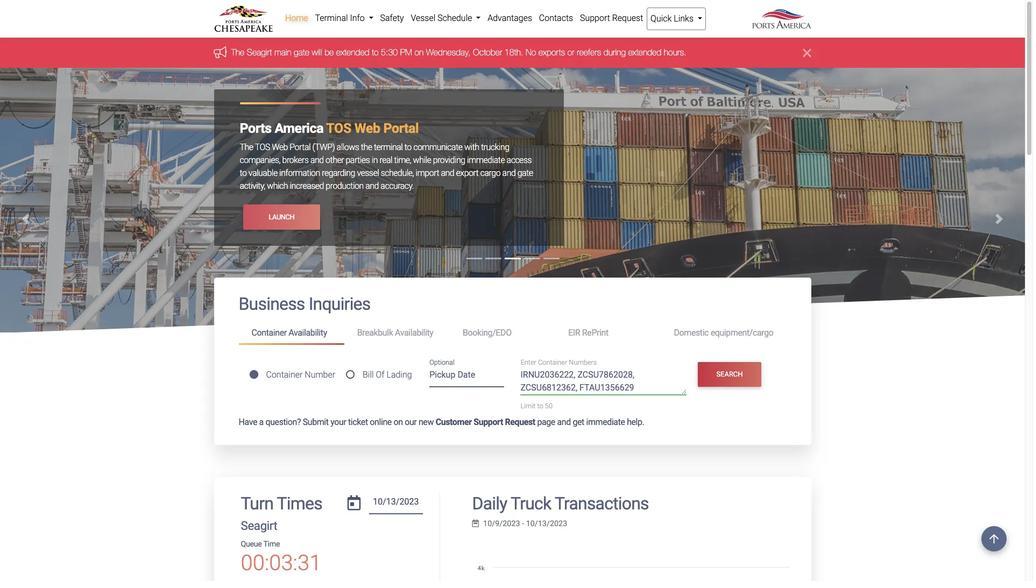 Task type: locate. For each thing, give the bounding box(es) containing it.
seagirt up baltimore
[[342, 142, 367, 153]]

page
[[538, 417, 556, 427]]

1 vertical spatial america
[[261, 142, 290, 153]]

1 vertical spatial an
[[276, 168, 285, 178]]

and down vessel
[[366, 181, 379, 191]]

close image
[[804, 47, 812, 59]]

an down "1"
[[276, 168, 285, 178]]

go to top image
[[982, 527, 1008, 552]]

0 horizontal spatial gate
[[294, 48, 310, 57]]

portal
[[384, 121, 419, 136], [290, 142, 311, 153]]

0 vertical spatial america
[[275, 121, 324, 136]]

question?
[[266, 417, 301, 427]]

with inside the tos web portal (twp) allows the terminal to communicate with trucking companies,                         brokers and other parties in real time, while providing immediate access to valuable                         information regarding vessel schedule, import and export cargo and gate activity, which increased production and accuracy.
[[465, 142, 480, 153]]

availability down business inquiries
[[289, 328, 327, 338]]

east
[[314, 181, 330, 191]]

of
[[376, 370, 385, 380]]

during
[[604, 48, 626, 57]]

1 vertical spatial a
[[259, 417, 264, 427]]

2 vertical spatial container
[[266, 370, 303, 380]]

1 vertical spatial portal
[[290, 142, 311, 153]]

support right customer
[[474, 417, 503, 427]]

0 horizontal spatial tos
[[255, 142, 270, 153]]

domestic
[[674, 328, 709, 338]]

domestic equipment/cargo link
[[662, 324, 787, 343]]

seagirt
[[247, 48, 272, 57], [342, 142, 367, 153], [241, 519, 278, 533]]

in
[[326, 155, 332, 166], [369, 155, 375, 166], [372, 155, 378, 166]]

0 vertical spatial the
[[231, 48, 245, 57]]

0 horizontal spatial on
[[275, 181, 284, 191]]

2 horizontal spatial the
[[431, 168, 442, 178]]

gate
[[294, 48, 310, 57], [518, 168, 533, 178]]

advantages
[[488, 13, 533, 23]]

immediate right get
[[587, 417, 626, 427]]

seagirt inside 00:03:31 main content
[[241, 519, 278, 533]]

other
[[326, 155, 344, 166]]

in for tos web portal
[[372, 155, 378, 166]]

october
[[473, 48, 503, 57]]

calendar week image
[[473, 520, 479, 528]]

in right the teu on the top of page
[[326, 155, 332, 166]]

seagirt up queue
[[241, 519, 278, 533]]

turn
[[241, 494, 274, 514]]

ports up companies,
[[240, 121, 272, 136]]

2 availability from the left
[[395, 328, 434, 338]]

advantages link
[[485, 8, 536, 29]]

in up vessel
[[369, 155, 375, 166]]

with up the growth
[[465, 142, 480, 153]]

more
[[287, 213, 305, 221]]

1 vertical spatial the
[[431, 168, 442, 178]]

the inside 'alert'
[[231, 48, 245, 57]]

1 vertical spatial request
[[505, 417, 536, 427]]

availability inside container availability link
[[289, 328, 327, 338]]

1 vertical spatial web
[[272, 142, 288, 153]]

turn times
[[241, 494, 323, 514]]

0 vertical spatial a
[[455, 142, 459, 153]]

request left quick
[[613, 13, 644, 23]]

safety
[[380, 13, 404, 23]]

on down valuable
[[275, 181, 284, 191]]

availability right breakbulk
[[395, 328, 434, 338]]

terminals
[[240, 181, 273, 191]]

communicate
[[414, 142, 463, 153]]

1 horizontal spatial on
[[394, 417, 403, 427]]

container for container availability
[[252, 328, 287, 338]]

1 vertical spatial immediate
[[587, 417, 626, 427]]

0 vertical spatial terminal
[[315, 13, 348, 23]]

online
[[370, 417, 392, 427]]

1 horizontal spatial the
[[361, 142, 372, 153]]

while
[[413, 155, 432, 166]]

0 vertical spatial container
[[252, 328, 287, 338]]

(twp)
[[313, 142, 335, 153]]

a right the set at top left
[[455, 142, 459, 153]]

increased
[[290, 181, 324, 191]]

request down limit
[[505, 417, 536, 427]]

an
[[415, 155, 424, 166], [276, 168, 285, 178]]

gate inside 'alert'
[[294, 48, 310, 57]]

1 horizontal spatial portal
[[384, 121, 419, 136]]

the up parties
[[361, 142, 372, 153]]

regarding
[[322, 168, 355, 178]]

and left get
[[558, 417, 571, 427]]

daily truck transactions
[[473, 494, 649, 514]]

with up is
[[399, 155, 413, 166]]

the up the 'more'
[[240, 142, 253, 153]]

terminal inside ports america chesapeake's seagirt marine terminal has set a record of handling more than 1 million teu in baltimore in 2018,                         with an annual growth rate of 5 percent. achieving an average of 37 moves per hour, it is one of the fastest and most efficient terminals on the u.s. east coast.
[[395, 142, 425, 153]]

37
[[325, 168, 334, 178]]

eir reprint link
[[556, 324, 662, 343]]

ports up the 'more'
[[240, 142, 259, 153]]

coast.
[[331, 181, 354, 191]]

immediate up "cargo"
[[467, 155, 505, 166]]

seagirt left main at top
[[247, 48, 272, 57]]

immediate
[[467, 155, 505, 166], [587, 417, 626, 427]]

web up "marine"
[[355, 121, 381, 136]]

Enter Container Numbers text field
[[521, 369, 687, 395]]

0 horizontal spatial a
[[259, 417, 264, 427]]

container right enter
[[538, 359, 568, 367]]

home link
[[282, 8, 312, 29]]

1 extended from the left
[[336, 48, 370, 57]]

to left the 50 at the bottom
[[538, 402, 544, 411]]

None text field
[[369, 494, 423, 515]]

0 horizontal spatial with
[[399, 155, 413, 166]]

0 vertical spatial web
[[355, 121, 381, 136]]

a inside ports america chesapeake's seagirt marine terminal has set a record of handling more than 1 million teu in baltimore in 2018,                         with an annual growth rate of 5 percent. achieving an average of 37 moves per hour, it is one of the fastest and most efficient terminals on the u.s. east coast.
[[455, 142, 459, 153]]

in inside the tos web portal (twp) allows the terminal to communicate with trucking companies,                         brokers and other parties in real time, while providing immediate access to valuable                         information regarding vessel schedule, import and export cargo and gate activity, which increased production and accuracy.
[[372, 155, 378, 166]]

0 vertical spatial the
[[361, 142, 372, 153]]

0 horizontal spatial immediate
[[467, 155, 505, 166]]

1 vertical spatial on
[[275, 181, 284, 191]]

the for the seagirt main gate will be extended to 5:30 pm on wednesday, october 18th.  no exports or reefers during extended hours.
[[231, 48, 245, 57]]

support up the reefers
[[580, 13, 611, 23]]

queue time 00:03:31
[[241, 540, 322, 576]]

0 vertical spatial seagirt
[[247, 48, 272, 57]]

1 horizontal spatial an
[[415, 155, 424, 166]]

portal up 'million'
[[290, 142, 311, 153]]

container for container number
[[266, 370, 303, 380]]

1 vertical spatial terminal
[[395, 142, 425, 153]]

0 vertical spatial an
[[415, 155, 424, 166]]

2 extended from the left
[[629, 48, 662, 57]]

has
[[427, 142, 440, 153]]

1 vertical spatial seagirt
[[342, 142, 367, 153]]

0 horizontal spatial availability
[[289, 328, 327, 338]]

container availability
[[252, 328, 327, 338]]

3 in from the left
[[372, 155, 378, 166]]

web up "1"
[[272, 142, 288, 153]]

extended right be
[[336, 48, 370, 57]]

ports inside ports america chesapeake's seagirt marine terminal has set a record of handling more than 1 million teu in baltimore in 2018,                         with an annual growth rate of 5 percent. achieving an average of 37 moves per hour, it is one of the fastest and most efficient terminals on the u.s. east coast.
[[240, 142, 259, 153]]

tos
[[327, 121, 352, 136], [255, 142, 270, 153]]

and down rate
[[470, 168, 484, 178]]

lading
[[387, 370, 412, 380]]

1 horizontal spatial terminal
[[395, 142, 425, 153]]

0 vertical spatial ports
[[240, 121, 272, 136]]

1 horizontal spatial availability
[[395, 328, 434, 338]]

1 vertical spatial ports
[[240, 142, 259, 153]]

with
[[465, 142, 480, 153], [399, 155, 413, 166]]

wednesday,
[[426, 48, 471, 57]]

with inside ports america chesapeake's seagirt marine terminal has set a record of handling more than 1 million teu in baltimore in 2018,                         with an annual growth rate of 5 percent. achieving an average of 37 moves per hour, it is one of the fastest and most efficient terminals on the u.s. east coast.
[[399, 155, 413, 166]]

availability
[[289, 328, 327, 338], [395, 328, 434, 338]]

1 horizontal spatial support
[[580, 13, 611, 23]]

million
[[284, 155, 307, 166]]

to left 5:30
[[372, 48, 379, 57]]

the left main at top
[[231, 48, 245, 57]]

america up chesapeake's
[[275, 121, 324, 136]]

the seagirt main gate will be extended to 5:30 pm on wednesday, october 18th.  no exports or reefers during extended hours. link
[[231, 48, 687, 57]]

0 vertical spatial immediate
[[467, 155, 505, 166]]

0 vertical spatial with
[[465, 142, 480, 153]]

2 horizontal spatial on
[[415, 48, 424, 57]]

1 horizontal spatial a
[[455, 142, 459, 153]]

container down the business
[[252, 328, 287, 338]]

on inside 'alert'
[[415, 48, 424, 57]]

availability for breakbulk availability
[[395, 328, 434, 338]]

the inside the tos web portal (twp) allows the terminal to communicate with trucking companies,                         brokers and other parties in real time, while providing immediate access to valuable                         information regarding vessel schedule, import and export cargo and gate activity, which increased production and accuracy.
[[240, 142, 253, 153]]

extended
[[336, 48, 370, 57], [629, 48, 662, 57]]

achieving
[[240, 168, 274, 178]]

10/13/2023
[[526, 520, 568, 529]]

activity,
[[240, 181, 265, 191]]

tos up allows
[[327, 121, 352, 136]]

calendar day image
[[348, 496, 361, 511]]

help.
[[627, 417, 645, 427]]

equipment/cargo
[[711, 328, 774, 338]]

1 vertical spatial with
[[399, 155, 413, 166]]

gate left will
[[294, 48, 310, 57]]

container left number
[[266, 370, 303, 380]]

of up rate
[[485, 142, 492, 153]]

new
[[419, 417, 434, 427]]

fastest
[[444, 168, 468, 178]]

0 horizontal spatial extended
[[336, 48, 370, 57]]

0 horizontal spatial web
[[272, 142, 288, 153]]

in for impact
[[326, 155, 332, 166]]

2 vertical spatial seagirt
[[241, 519, 278, 533]]

1 ports from the top
[[240, 121, 272, 136]]

reprint
[[583, 328, 609, 338]]

on left our
[[394, 417, 403, 427]]

hours.
[[664, 48, 687, 57]]

0 vertical spatial on
[[415, 48, 424, 57]]

america inside ports america chesapeake's seagirt marine terminal has set a record of handling more than 1 million teu in baltimore in 2018,                         with an annual growth rate of 5 percent. achieving an average of 37 moves per hour, it is one of the fastest and most efficient terminals on the u.s. east coast.
[[261, 142, 290, 153]]

0 vertical spatial tos
[[327, 121, 352, 136]]

an up one
[[415, 155, 424, 166]]

1 vertical spatial the
[[240, 142, 253, 153]]

seagirt inside 'alert'
[[247, 48, 272, 57]]

gate down percent.
[[518, 168, 533, 178]]

your
[[331, 417, 347, 427]]

1 horizontal spatial extended
[[629, 48, 662, 57]]

a
[[455, 142, 459, 153], [259, 417, 264, 427]]

time
[[264, 540, 280, 549]]

launch
[[269, 213, 295, 221]]

optional
[[430, 359, 455, 367]]

1 availability from the left
[[289, 328, 327, 338]]

0 horizontal spatial support
[[474, 417, 503, 427]]

terminal left info at left top
[[315, 13, 348, 23]]

0 vertical spatial support
[[580, 13, 611, 23]]

on right pm
[[415, 48, 424, 57]]

1 horizontal spatial gate
[[518, 168, 533, 178]]

will
[[312, 48, 322, 57]]

to inside 00:03:31 main content
[[538, 402, 544, 411]]

1 horizontal spatial immediate
[[587, 417, 626, 427]]

a inside 00:03:31 main content
[[259, 417, 264, 427]]

providing
[[433, 155, 466, 166]]

terminal up "time,"
[[395, 142, 425, 153]]

0 horizontal spatial request
[[505, 417, 536, 427]]

companies,
[[240, 155, 281, 166]]

the seagirt main gate will be extended to 5:30 pm on wednesday, october 18th.  no exports or reefers during extended hours.
[[231, 48, 687, 57]]

portal up terminal
[[384, 121, 419, 136]]

than
[[260, 155, 276, 166]]

the for the tos web portal (twp) allows the terminal to communicate with trucking companies,                         brokers and other parties in real time, while providing immediate access to valuable                         information regarding vessel schedule, import and export cargo and gate activity, which increased production and accuracy.
[[240, 142, 253, 153]]

home
[[285, 13, 308, 23]]

0 horizontal spatial terminal
[[315, 13, 348, 23]]

percent.
[[509, 155, 537, 166]]

1 vertical spatial support
[[474, 417, 503, 427]]

request
[[613, 13, 644, 23], [505, 417, 536, 427]]

tos inside the tos web portal (twp) allows the terminal to communicate with trucking companies,                         brokers and other parties in real time, while providing immediate access to valuable                         information regarding vessel schedule, import and export cargo and gate activity, which increased production and accuracy.
[[255, 142, 270, 153]]

availability inside breakbulk availability link
[[395, 328, 434, 338]]

0 horizontal spatial the
[[285, 181, 297, 191]]

0 vertical spatial request
[[613, 13, 644, 23]]

export
[[456, 168, 479, 178]]

1 in from the left
[[326, 155, 332, 166]]

1 horizontal spatial with
[[465, 142, 480, 153]]

1 vertical spatial tos
[[255, 142, 270, 153]]

brokers
[[282, 155, 309, 166]]

2 vertical spatial on
[[394, 417, 403, 427]]

and down '5'
[[503, 168, 516, 178]]

0 vertical spatial gate
[[294, 48, 310, 57]]

1 vertical spatial container
[[538, 359, 568, 367]]

read more link
[[243, 205, 331, 230]]

2 ports from the top
[[240, 142, 259, 153]]

valuable
[[249, 168, 278, 178]]

0 horizontal spatial portal
[[290, 142, 311, 153]]

quick
[[651, 13, 672, 24]]

the left the u.s.
[[285, 181, 297, 191]]

in left real
[[372, 155, 378, 166]]

1 vertical spatial gate
[[518, 168, 533, 178]]

and down the "providing"
[[441, 168, 455, 178]]

our
[[405, 417, 417, 427]]

support inside 00:03:31 main content
[[474, 417, 503, 427]]

america up "1"
[[261, 142, 290, 153]]

time,
[[394, 155, 412, 166]]

extended right during
[[629, 48, 662, 57]]

america for tos
[[275, 121, 324, 136]]

the tos web portal (twp) allows the terminal to communicate with trucking companies,                         brokers and other parties in real time, while providing immediate access to valuable                         information regarding vessel schedule, import and export cargo and gate activity, which increased production and accuracy.
[[240, 142, 533, 191]]

eir reprint
[[569, 328, 609, 338]]

the down annual
[[431, 168, 442, 178]]

a right have
[[259, 417, 264, 427]]

tos up companies,
[[255, 142, 270, 153]]



Task type: vqa. For each thing, say whether or not it's contained in the screenshot.
berth.
no



Task type: describe. For each thing, give the bounding box(es) containing it.
portal inside the tos web portal (twp) allows the terminal to communicate with trucking companies,                         brokers and other parties in real time, while providing immediate access to valuable                         information regarding vessel schedule, import and export cargo and gate activity, which increased production and accuracy.
[[290, 142, 311, 153]]

tos web portal image
[[0, 68, 1026, 511]]

ticket
[[348, 417, 368, 427]]

1 horizontal spatial tos
[[327, 121, 352, 136]]

immediate inside 00:03:31 main content
[[587, 417, 626, 427]]

customer
[[436, 417, 472, 427]]

information
[[280, 168, 320, 178]]

gate inside the tos web portal (twp) allows the terminal to communicate with trucking companies,                         brokers and other parties in real time, while providing immediate access to valuable                         information regarding vessel schedule, import and export cargo and gate activity, which increased production and accuracy.
[[518, 168, 533, 178]]

2018,
[[377, 155, 397, 166]]

terminal
[[374, 142, 403, 153]]

economic engine image
[[0, 68, 1026, 511]]

50
[[545, 402, 553, 411]]

record
[[461, 142, 483, 153]]

ports for ports america chesapeake's seagirt marine terminal has set a record of handling more than 1 million teu in baltimore in 2018,                         with an annual growth rate of 5 percent. achieving an average of 37 moves per hour, it is one of the fastest and most efficient terminals on the u.s. east coast.
[[240, 142, 259, 153]]

0 vertical spatial portal
[[384, 121, 419, 136]]

per
[[362, 168, 373, 178]]

Optional text field
[[430, 366, 505, 388]]

transactions
[[555, 494, 649, 514]]

ports for ports america tos web portal
[[240, 121, 272, 136]]

breakbulk
[[357, 328, 393, 338]]

production
[[326, 181, 364, 191]]

support inside support request link
[[580, 13, 611, 23]]

real
[[380, 155, 393, 166]]

and down chesapeake's
[[311, 155, 324, 166]]

get
[[573, 417, 585, 427]]

u.s.
[[298, 181, 312, 191]]

of left '5'
[[493, 155, 500, 166]]

2 vertical spatial the
[[285, 181, 297, 191]]

access
[[507, 155, 532, 166]]

moves
[[336, 168, 360, 178]]

bill
[[363, 370, 374, 380]]

baltimore
[[334, 155, 368, 166]]

main
[[275, 48, 292, 57]]

vessel
[[357, 168, 379, 178]]

support request
[[580, 13, 644, 23]]

seagirt inside ports america chesapeake's seagirt marine terminal has set a record of handling more than 1 million teu in baltimore in 2018,                         with an annual growth rate of 5 percent. achieving an average of 37 moves per hour, it is one of the fastest and most efficient terminals on the u.s. east coast.
[[342, 142, 367, 153]]

no
[[526, 48, 537, 57]]

of right one
[[422, 168, 429, 178]]

availability for container availability
[[289, 328, 327, 338]]

chesapeake's
[[292, 142, 340, 153]]

on inside ports america chesapeake's seagirt marine terminal has set a record of handling more than 1 million teu in baltimore in 2018,                         with an annual growth rate of 5 percent. achieving an average of 37 moves per hour, it is one of the fastest and most efficient terminals on the u.s. east coast.
[[275, 181, 284, 191]]

to inside the seagirt main gate will be extended to 5:30 pm on wednesday, october 18th.  no exports or reefers during extended hours. 'alert'
[[372, 48, 379, 57]]

to up "time,"
[[405, 142, 412, 153]]

web inside the tos web portal (twp) allows the terminal to communicate with trucking companies,                         brokers and other parties in real time, while providing immediate access to valuable                         information regarding vessel schedule, import and export cargo and gate activity, which increased production and accuracy.
[[272, 142, 288, 153]]

parties
[[346, 155, 370, 166]]

and inside 00:03:31 main content
[[558, 417, 571, 427]]

request inside 00:03:31 main content
[[505, 417, 536, 427]]

vessel schedule link
[[408, 8, 485, 29]]

1
[[278, 155, 282, 166]]

bullhorn image
[[214, 46, 231, 58]]

import
[[416, 168, 439, 178]]

domestic equipment/cargo
[[674, 328, 774, 338]]

or
[[568, 48, 575, 57]]

00:03:31
[[241, 551, 322, 576]]

bill of lading
[[363, 370, 412, 380]]

launch link
[[243, 205, 321, 230]]

number
[[305, 370, 336, 380]]

00:03:31 main content
[[206, 278, 820, 582]]

0 horizontal spatial an
[[276, 168, 285, 178]]

economic
[[240, 121, 298, 136]]

marine
[[369, 142, 393, 153]]

limit
[[521, 402, 536, 411]]

5
[[502, 155, 507, 166]]

search
[[717, 370, 743, 379]]

the inside the tos web portal (twp) allows the terminal to communicate with trucking companies,                         brokers and other parties in real time, while providing immediate access to valuable                         information regarding vessel schedule, import and export cargo and gate activity, which increased production and accuracy.
[[361, 142, 372, 153]]

read
[[269, 213, 285, 221]]

safety link
[[377, 8, 408, 29]]

container availability link
[[239, 324, 345, 345]]

booking/edo
[[463, 328, 512, 338]]

quick links
[[651, 13, 696, 24]]

annual
[[426, 155, 450, 166]]

10/9/2023
[[484, 520, 521, 529]]

customer support request link
[[436, 417, 536, 427]]

enter
[[521, 359, 537, 367]]

and inside ports america chesapeake's seagirt marine terminal has set a record of handling more than 1 million teu in baltimore in 2018,                         with an annual growth rate of 5 percent. achieving an average of 37 moves per hour, it is one of the fastest and most efficient terminals on the u.s. east coast.
[[470, 168, 484, 178]]

growth
[[451, 155, 476, 166]]

is
[[400, 168, 405, 178]]

quick links link
[[647, 8, 707, 30]]

most
[[485, 168, 504, 178]]

teu
[[309, 155, 324, 166]]

5:30
[[381, 48, 398, 57]]

2 in from the left
[[369, 155, 375, 166]]

ports america chesapeake's seagirt marine terminal has set a record of handling more than 1 million teu in baltimore in 2018,                         with an annual growth rate of 5 percent. achieving an average of 37 moves per hour, it is one of the fastest and most efficient terminals on the u.s. east coast.
[[240, 142, 537, 191]]

of left 37
[[316, 168, 323, 178]]

1 horizontal spatial web
[[355, 121, 381, 136]]

search button
[[699, 362, 762, 387]]

exports
[[539, 48, 566, 57]]

breakbulk availability link
[[345, 324, 450, 343]]

immediate inside the tos web portal (twp) allows the terminal to communicate with trucking companies,                         brokers and other parties in real time, while providing immediate access to valuable                         information regarding vessel schedule, import and export cargo and gate activity, which increased production and accuracy.
[[467, 155, 505, 166]]

the seagirt main gate will be extended to 5:30 pm on wednesday, october 18th.  no exports or reefers during extended hours. alert
[[0, 38, 1026, 68]]

support request link
[[577, 8, 647, 29]]

queue
[[241, 540, 262, 549]]

america for chesapeake's
[[261, 142, 290, 153]]

submit
[[303, 417, 329, 427]]

set
[[442, 142, 453, 153]]

enter container numbers
[[521, 359, 597, 367]]

numbers
[[569, 359, 597, 367]]

container number
[[266, 370, 336, 380]]

it
[[394, 168, 398, 178]]

reefers
[[577, 48, 602, 57]]

-
[[522, 520, 525, 529]]

contacts
[[539, 13, 574, 23]]

business inquiries
[[239, 294, 371, 315]]

truck
[[511, 494, 552, 514]]

trucking
[[481, 142, 510, 153]]

1 horizontal spatial request
[[613, 13, 644, 23]]

10/9/2023 - 10/13/2023
[[484, 520, 568, 529]]

which
[[267, 181, 288, 191]]

accuracy.
[[381, 181, 414, 191]]

rate
[[478, 155, 492, 166]]

links
[[674, 13, 694, 24]]

info
[[350, 13, 365, 23]]

to down the 'more'
[[240, 168, 247, 178]]

contacts link
[[536, 8, 577, 29]]

on inside 00:03:31 main content
[[394, 417, 403, 427]]



